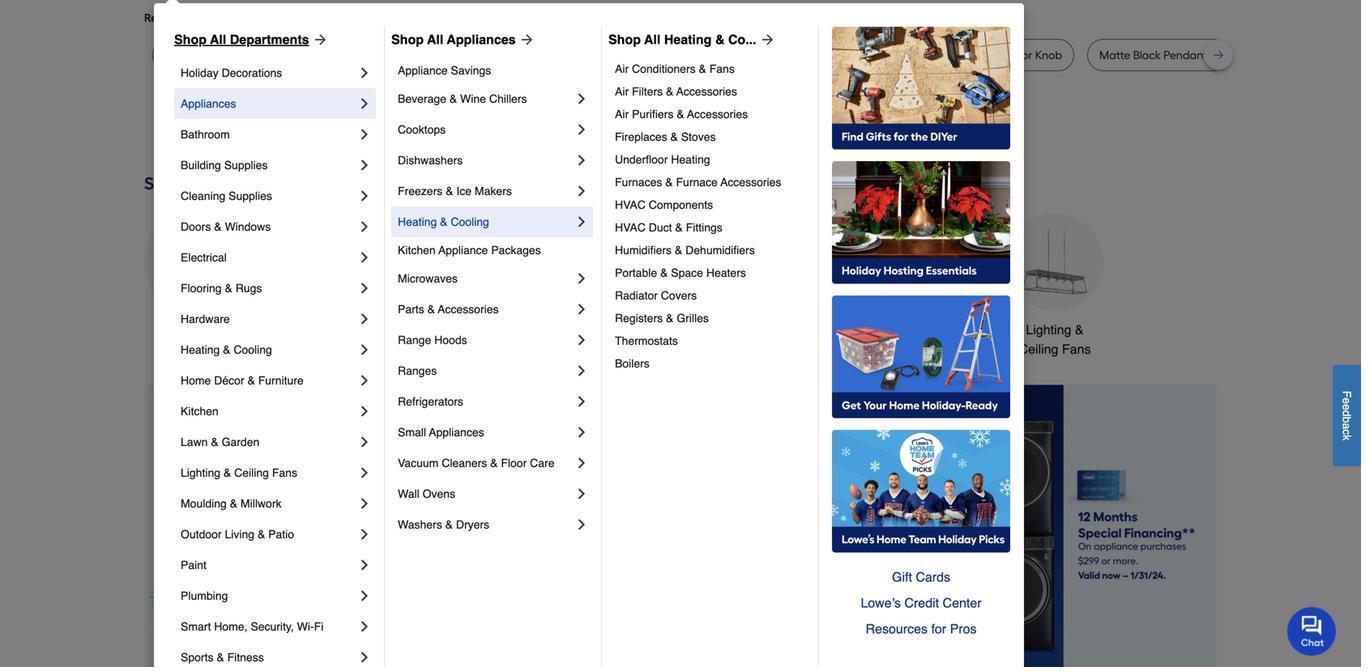 Task type: locate. For each thing, give the bounding box(es) containing it.
red light fixture
[[549, 48, 634, 62]]

2 air from the top
[[615, 85, 629, 98]]

3 all from the left
[[644, 32, 661, 47]]

accessories for air filters & accessories
[[677, 85, 738, 98]]

0 horizontal spatial fans
[[272, 467, 297, 480]]

1 horizontal spatial smart
[[896, 323, 930, 338]]

black down shop all appliances on the top
[[446, 48, 474, 62]]

small
[[398, 426, 426, 439]]

air down fixture
[[615, 62, 629, 75]]

appliance up 'microwaves' link
[[439, 244, 488, 257]]

wine
[[460, 92, 486, 105]]

1 horizontal spatial cooling
[[451, 216, 489, 229]]

freezers & ice makers
[[398, 185, 512, 198]]

underfloor heating
[[615, 153, 710, 166]]

arrow right image inside the shop all heating & co... link
[[757, 32, 776, 48]]

chevron right image for washers & dryers link on the left
[[574, 517, 590, 533]]

light right foyer at left top
[[383, 48, 409, 62]]

chevron right image for home décor & furniture
[[357, 373, 373, 389]]

holiday hosting essentials. image
[[832, 161, 1011, 284]]

0 horizontal spatial outdoor
[[181, 528, 222, 541]]

0 vertical spatial ceiling
[[1019, 342, 1059, 357]]

doors & windows
[[181, 220, 271, 233]]

kitchen up lawn
[[181, 405, 219, 418]]

outdoor inside outdoor tools & equipment
[[639, 323, 686, 338]]

dishwashers link
[[398, 145, 574, 176]]

outdoor
[[639, 323, 686, 338], [181, 528, 222, 541]]

0 vertical spatial decorations
[[222, 66, 282, 79]]

0 horizontal spatial home
[[181, 374, 211, 387]]

0 vertical spatial fans
[[710, 62, 735, 75]]

accessories down air filters & accessories link
[[687, 108, 748, 121]]

hvac up the humidifiers
[[615, 221, 646, 234]]

0 vertical spatial cooling
[[451, 216, 489, 229]]

light left cluster
[[1210, 48, 1236, 62]]

0 vertical spatial lighting & ceiling fans
[[1019, 323, 1091, 357]]

pendant right matte
[[1164, 48, 1208, 62]]

lawn & garden link
[[181, 427, 357, 458]]

0 vertical spatial supplies
[[224, 159, 268, 172]]

1 pendant from the left
[[671, 48, 715, 62]]

fans for lighting & ceiling fans link at the bottom of the page
[[272, 467, 297, 480]]

1 vertical spatial bathroom
[[781, 323, 837, 338]]

refrigerators
[[398, 396, 464, 409]]

light right red
[[571, 48, 597, 62]]

washers
[[398, 519, 442, 532]]

chevron right image for the right the heating & cooling 'link'
[[574, 214, 590, 230]]

1 shop from the left
[[174, 32, 207, 47]]

chevron right image for bathroom
[[357, 126, 373, 143]]

1 horizontal spatial outdoor
[[639, 323, 686, 338]]

0 horizontal spatial bathroom
[[181, 128, 230, 141]]

cards
[[916, 570, 951, 585]]

& inside "link"
[[446, 185, 453, 198]]

0 horizontal spatial pendant
[[671, 48, 715, 62]]

shop up foyer light
[[391, 32, 424, 47]]

cooling up kitchen appliance packages
[[451, 216, 489, 229]]

chevron right image for freezers & ice makers
[[574, 183, 590, 199]]

vacuum cleaners & floor care link
[[398, 448, 574, 479]]

vacuum cleaners & floor care
[[398, 457, 555, 470]]

0 horizontal spatial heating & cooling
[[181, 344, 272, 357]]

lowe's wishes you and your family a happy hanukkah. image
[[144, 113, 1217, 154]]

hoods
[[435, 334, 467, 347]]

kitchen up microwaves
[[398, 244, 436, 257]]

0 horizontal spatial arrow right image
[[516, 32, 535, 48]]

heating & cooling up décor
[[181, 344, 272, 357]]

heating down freezers
[[398, 216, 437, 229]]

smart inside button
[[896, 323, 930, 338]]

tools
[[690, 323, 720, 338]]

chevron right image for holiday decorations
[[357, 65, 373, 81]]

chevron right image for the bottommost the heating & cooling 'link'
[[357, 342, 373, 358]]

co...
[[729, 32, 757, 47]]

chevron right image for dishwashers link
[[574, 152, 590, 169]]

1 horizontal spatial heating & cooling link
[[398, 207, 574, 237]]

black right matte
[[1134, 48, 1161, 62]]

holiday decorations link
[[181, 58, 357, 88]]

decorations
[[222, 66, 282, 79], [405, 342, 474, 357]]

arrow right image for shop all heating & co...
[[757, 32, 776, 48]]

outdoor down moulding
[[181, 528, 222, 541]]

e
[[1341, 398, 1354, 404], [1341, 404, 1354, 411]]

1 vertical spatial lighting
[[181, 467, 221, 480]]

0 horizontal spatial heating & cooling link
[[181, 335, 357, 366]]

e up b
[[1341, 404, 1354, 411]]

home,
[[214, 621, 248, 634]]

bathroom button
[[760, 214, 858, 340]]

cluster
[[1239, 48, 1276, 62]]

heating & cooling link up furniture on the left of the page
[[181, 335, 357, 366]]

cooling up home décor & furniture
[[234, 344, 272, 357]]

garden
[[222, 436, 260, 449]]

chevron right image for smart home, security, wi-fi link
[[357, 619, 373, 635]]

chevron right image for building supplies
[[357, 157, 373, 173]]

home inside button
[[934, 323, 968, 338]]

duct
[[649, 221, 672, 234]]

1 horizontal spatial lighting
[[1026, 323, 1072, 338]]

for down departments
[[260, 48, 276, 62]]

kitchen inside kitchen faucets button
[[516, 323, 559, 338]]

arrow right image
[[309, 32, 329, 48]]

0 horizontal spatial all
[[210, 32, 226, 47]]

savings
[[451, 64, 491, 77]]

stoves
[[681, 130, 716, 143]]

dehumidifiers
[[686, 244, 755, 257]]

supplies up cleaning supplies
[[224, 159, 268, 172]]

chevron right image for lighting & ceiling fans link at the bottom of the page
[[357, 465, 373, 481]]

0 horizontal spatial lighting & ceiling fans
[[181, 467, 297, 480]]

chevron right image for doors & windows link in the top of the page
[[357, 219, 373, 235]]

beverage
[[398, 92, 447, 105]]

pros
[[950, 622, 977, 637]]

0 vertical spatial home
[[934, 323, 968, 338]]

2 vertical spatial kitchen
[[181, 405, 219, 418]]

lighting & ceiling fans
[[1019, 323, 1091, 357], [181, 467, 297, 480]]

3 light from the left
[[571, 48, 597, 62]]

foyer light
[[352, 48, 409, 62]]

1 all from the left
[[210, 32, 226, 47]]

pendant down 'shop all heating & co...'
[[671, 48, 715, 62]]

4 light from the left
[[718, 48, 744, 62]]

ceiling
[[1019, 342, 1059, 357], [234, 467, 269, 480]]

for
[[275, 11, 289, 25], [260, 48, 276, 62], [747, 48, 763, 62], [932, 622, 947, 637]]

1 air from the top
[[615, 62, 629, 75]]

washers & dryers
[[398, 519, 490, 532]]

all for departments
[[210, 32, 226, 47]]

arrow right image
[[516, 32, 535, 48], [757, 32, 776, 48], [1187, 527, 1204, 543]]

light for pendant light for kitchen island
[[718, 48, 744, 62]]

all up "appliance savings"
[[427, 32, 444, 47]]

departments
[[230, 32, 309, 47]]

door
[[1008, 48, 1033, 62]]

2 black from the left
[[1134, 48, 1161, 62]]

air left filters
[[615, 85, 629, 98]]

christmas decorations button
[[391, 214, 488, 359]]

heating & cooling link down makers
[[398, 207, 574, 237]]

shop up uolfin
[[174, 32, 207, 47]]

small appliances
[[398, 426, 484, 439]]

2 horizontal spatial shop
[[609, 32, 641, 47]]

1 vertical spatial kitchen
[[516, 323, 559, 338]]

ranges
[[398, 365, 437, 378]]

2 shop from the left
[[391, 32, 424, 47]]

1 horizontal spatial bathroom
[[781, 323, 837, 338]]

hvac down furnaces
[[615, 199, 646, 212]]

1 e from the top
[[1341, 398, 1354, 404]]

dishwashers
[[398, 154, 463, 167]]

refrigerators link
[[398, 387, 574, 417]]

heating & cooling link
[[398, 207, 574, 237], [181, 335, 357, 366]]

range hoods link
[[398, 325, 574, 356]]

shop up fixture
[[609, 32, 641, 47]]

heating down recommended searches for you heading
[[664, 32, 712, 47]]

0 vertical spatial smart
[[896, 323, 930, 338]]

chevron right image for "refrigerators" link
[[574, 394, 590, 410]]

accessories up hvac components link
[[721, 176, 782, 189]]

3 shop from the left
[[609, 32, 641, 47]]

sports & fitness
[[181, 652, 264, 665]]

1 horizontal spatial heating & cooling
[[398, 216, 489, 229]]

decorations down christmas
[[405, 342, 474, 357]]

air for air purifiers & accessories
[[615, 108, 629, 121]]

0 horizontal spatial black
[[446, 48, 474, 62]]

outdoor for outdoor tools & equipment
[[639, 323, 686, 338]]

1 vertical spatial fans
[[1063, 342, 1091, 357]]

0 horizontal spatial lighting
[[181, 467, 221, 480]]

humidifiers & dehumidifiers link
[[615, 239, 807, 262]]

ceiling inside button
[[1019, 342, 1059, 357]]

light
[[232, 48, 258, 62], [383, 48, 409, 62], [571, 48, 597, 62], [718, 48, 744, 62], [1210, 48, 1236, 62]]

all for heating
[[644, 32, 661, 47]]

kitchen faucets
[[516, 323, 609, 338]]

0 vertical spatial kitchen
[[398, 244, 436, 257]]

smart for smart home
[[896, 323, 930, 338]]

5 light from the left
[[1210, 48, 1236, 62]]

chandelier
[[875, 48, 932, 62]]

appliance savings link
[[398, 58, 590, 83]]

ice
[[457, 185, 472, 198]]

0 horizontal spatial cooling
[[234, 344, 272, 357]]

chevron right image for parts & accessories link
[[574, 302, 590, 318]]

1 vertical spatial smart
[[181, 621, 211, 634]]

you
[[292, 11, 311, 25]]

0 horizontal spatial smart
[[181, 621, 211, 634]]

2 light from the left
[[383, 48, 409, 62]]

air up fireplaces
[[615, 108, 629, 121]]

0 vertical spatial lighting
[[1026, 323, 1072, 338]]

1 horizontal spatial home
[[934, 323, 968, 338]]

components
[[649, 199, 713, 212]]

decorations for holiday
[[222, 66, 282, 79]]

chevron right image for 'appliances' link
[[357, 96, 373, 112]]

0 horizontal spatial kitchen
[[181, 405, 219, 418]]

& inside outdoor tools & equipment
[[723, 323, 732, 338]]

2 hvac from the top
[[615, 221, 646, 234]]

bathroom inside button
[[781, 323, 837, 338]]

accessories down 'microwaves' link
[[438, 303, 499, 316]]

recommended searches for you
[[144, 11, 311, 25]]

decorations inside button
[[405, 342, 474, 357]]

1 horizontal spatial kitchen
[[398, 244, 436, 257]]

1 horizontal spatial ceiling
[[1019, 342, 1059, 357]]

1 horizontal spatial all
[[427, 32, 444, 47]]

0 horizontal spatial ceiling
[[234, 467, 269, 480]]

portable
[[615, 267, 657, 280]]

heating
[[664, 32, 712, 47], [671, 153, 710, 166], [398, 216, 437, 229], [181, 344, 220, 357]]

air purifiers & accessories
[[615, 108, 748, 121]]

shop all heating & co... link
[[609, 30, 776, 49]]

1 vertical spatial supplies
[[229, 190, 272, 203]]

1 vertical spatial hvac
[[615, 221, 646, 234]]

resources
[[866, 622, 928, 637]]

1 horizontal spatial decorations
[[405, 342, 474, 357]]

wi-
[[297, 621, 314, 634]]

parts
[[398, 303, 424, 316]]

light down co...
[[718, 48, 744, 62]]

appliance up the beverage at the top of the page
[[398, 64, 448, 77]]

shop for shop all heating & co...
[[609, 32, 641, 47]]

1 vertical spatial cooling
[[234, 344, 272, 357]]

0 vertical spatial heating & cooling link
[[398, 207, 574, 237]]

1 horizontal spatial arrow right image
[[757, 32, 776, 48]]

christmas decorations
[[405, 323, 474, 357]]

chevron right image
[[357, 96, 373, 112], [574, 122, 590, 138], [574, 152, 590, 169], [357, 188, 373, 204], [574, 214, 590, 230], [357, 219, 373, 235], [357, 250, 373, 266], [357, 280, 373, 297], [574, 302, 590, 318], [574, 332, 590, 349], [357, 342, 373, 358], [574, 363, 590, 379], [574, 394, 590, 410], [574, 425, 590, 441], [574, 456, 590, 472], [357, 465, 373, 481], [574, 517, 590, 533], [357, 558, 373, 574], [357, 619, 373, 635], [357, 650, 373, 666]]

christmas
[[410, 323, 468, 338]]

appliances up cleaners on the left of the page
[[429, 426, 484, 439]]

1 vertical spatial outdoor
[[181, 528, 222, 541]]

2 horizontal spatial all
[[644, 32, 661, 47]]

chevron right image for sports & fitness link
[[357, 650, 373, 666]]

0 vertical spatial hvac
[[615, 199, 646, 212]]

chevron right image for electrical link
[[357, 250, 373, 266]]

accessories
[[677, 85, 738, 98], [687, 108, 748, 121], [721, 176, 782, 189], [438, 303, 499, 316]]

0 horizontal spatial shop
[[174, 32, 207, 47]]

chevron right image for lawn & garden
[[357, 434, 373, 451]]

c
[[1341, 430, 1354, 435]]

1 vertical spatial air
[[615, 85, 629, 98]]

all for appliances
[[427, 32, 444, 47]]

chevron right image
[[357, 65, 373, 81], [574, 91, 590, 107], [357, 126, 373, 143], [357, 157, 373, 173], [574, 183, 590, 199], [574, 271, 590, 287], [357, 311, 373, 327], [357, 373, 373, 389], [357, 404, 373, 420], [357, 434, 373, 451], [574, 486, 590, 503], [357, 496, 373, 512], [357, 527, 373, 543], [357, 588, 373, 605]]

1 hvac from the top
[[615, 199, 646, 212]]

fi
[[314, 621, 324, 634]]

2 all from the left
[[427, 32, 444, 47]]

up to 30 percent off select major appliances. plus, save up to an extra $750 on major appliances. image
[[432, 385, 1217, 668]]

2 horizontal spatial fans
[[1063, 342, 1091, 357]]

0 vertical spatial air
[[615, 62, 629, 75]]

1 vertical spatial heating & cooling link
[[181, 335, 357, 366]]

1 horizontal spatial shop
[[391, 32, 424, 47]]

2 vertical spatial air
[[615, 108, 629, 121]]

2 e from the top
[[1341, 404, 1354, 411]]

0 horizontal spatial decorations
[[222, 66, 282, 79]]

for left you
[[275, 11, 289, 25]]

chevron right image for beverage & wine chillers
[[574, 91, 590, 107]]

resources for pros
[[866, 622, 977, 637]]

outdoor up "equipment" on the bottom
[[639, 323, 686, 338]]

cleaning supplies
[[181, 190, 272, 203]]

holiday
[[181, 66, 219, 79]]

find gifts for the diyer. image
[[832, 27, 1011, 150]]

2 vertical spatial fans
[[272, 467, 297, 480]]

1 vertical spatial heating & cooling
[[181, 344, 272, 357]]

all down recommended searches for you
[[210, 32, 226, 47]]

heating & cooling down freezers & ice makers
[[398, 216, 489, 229]]

light down 'shop all departments'
[[232, 48, 258, 62]]

1 horizontal spatial lighting & ceiling fans
[[1019, 323, 1091, 357]]

hvac components link
[[615, 194, 807, 216]]

0 vertical spatial bathroom
[[181, 128, 230, 141]]

black
[[446, 48, 474, 62], [1134, 48, 1161, 62]]

appliances
[[447, 32, 516, 47], [181, 97, 236, 110], [161, 323, 225, 338], [429, 426, 484, 439]]

smart
[[896, 323, 930, 338], [181, 621, 211, 634]]

0 vertical spatial appliance
[[398, 64, 448, 77]]

accessories down 'air conditioners & fans' link
[[677, 85, 738, 98]]

appliances button
[[144, 214, 242, 340]]

0 vertical spatial outdoor
[[639, 323, 686, 338]]

1 horizontal spatial fans
[[710, 62, 735, 75]]

accessories for furnaces & furnace accessories
[[721, 176, 782, 189]]

1 vertical spatial decorations
[[405, 342, 474, 357]]

kitchen link
[[181, 396, 357, 427]]

supplies up windows
[[229, 190, 272, 203]]

e up d
[[1341, 398, 1354, 404]]

all up conditioners
[[644, 32, 661, 47]]

decorations for christmas
[[405, 342, 474, 357]]

1 horizontal spatial pendant
[[1164, 48, 1208, 62]]

3 air from the top
[[615, 108, 629, 121]]

1 horizontal spatial black
[[1134, 48, 1161, 62]]

chevron right image for ranges link
[[574, 363, 590, 379]]

range hoods
[[398, 334, 467, 347]]

2 horizontal spatial kitchen
[[516, 323, 559, 338]]

decorations down light for ceiling
[[222, 66, 282, 79]]

makers
[[475, 185, 512, 198]]

kitchen left faucets
[[516, 323, 559, 338]]

décor
[[214, 374, 244, 387]]

cooling
[[451, 216, 489, 229], [234, 344, 272, 357]]

appliances down flooring
[[161, 323, 225, 338]]

arrow right image inside shop all appliances link
[[516, 32, 535, 48]]

space
[[671, 267, 704, 280]]



Task type: describe. For each thing, give the bounding box(es) containing it.
plumbing link
[[181, 581, 357, 612]]

lowe's credit center link
[[832, 591, 1011, 617]]

humidifiers & dehumidifiers
[[615, 244, 755, 257]]

hvac components
[[615, 199, 713, 212]]

foyer
[[352, 48, 380, 62]]

f e e d b a c k button
[[1333, 365, 1362, 467]]

appliances inside button
[[161, 323, 225, 338]]

shop for shop all appliances
[[391, 32, 424, 47]]

underfloor heating link
[[615, 148, 807, 171]]

windows
[[225, 220, 271, 233]]

parts & accessories
[[398, 303, 499, 316]]

2 pendant from the left
[[1164, 48, 1208, 62]]

interior door knob
[[969, 48, 1063, 62]]

cooling for the bottommost the heating & cooling 'link'
[[234, 344, 272, 357]]

thermostats link
[[615, 330, 807, 353]]

furnace
[[676, 176, 718, 189]]

kitchen for kitchen faucets
[[516, 323, 559, 338]]

paint
[[181, 559, 207, 572]]

kitchen inside kitchen link
[[181, 405, 219, 418]]

supplies for building supplies
[[224, 159, 268, 172]]

air filters & accessories
[[615, 85, 738, 98]]

wall ovens
[[398, 488, 456, 501]]

chevron right image for outdoor living & patio
[[357, 527, 373, 543]]

f
[[1341, 391, 1354, 398]]

hvac duct & fittings
[[615, 221, 723, 234]]

millwork
[[241, 498, 282, 511]]

patio
[[268, 528, 294, 541]]

freezers & ice makers link
[[398, 176, 574, 207]]

smart for smart home, security, wi-fi
[[181, 621, 211, 634]]

faucet
[[476, 48, 512, 62]]

arrow right image for shop all appliances
[[516, 32, 535, 48]]

1 vertical spatial home
[[181, 374, 211, 387]]

get your home holiday-ready. image
[[832, 296, 1011, 419]]

moulding & millwork link
[[181, 489, 357, 520]]

wall
[[398, 488, 420, 501]]

faucets
[[563, 323, 609, 338]]

smart home button
[[883, 214, 981, 340]]

pendant light for kitchen island
[[671, 48, 837, 62]]

center
[[943, 596, 982, 611]]

beverage & wine chillers
[[398, 92, 527, 105]]

for down co...
[[747, 48, 763, 62]]

shop 25 days of deals by category image
[[144, 170, 1217, 197]]

chevron right image for vacuum cleaners & floor care link at the left of the page
[[574, 456, 590, 472]]

shop for shop all departments
[[174, 32, 207, 47]]

matte
[[1100, 48, 1131, 62]]

home décor & furniture link
[[181, 366, 357, 396]]

electrical link
[[181, 242, 357, 273]]

cooling for the right the heating & cooling 'link'
[[451, 216, 489, 229]]

chillers
[[489, 92, 527, 105]]

cleaning
[[181, 190, 226, 203]]

heating down hardware at the top left
[[181, 344, 220, 357]]

air for air filters & accessories
[[615, 85, 629, 98]]

cooktops link
[[398, 114, 574, 145]]

for left pros
[[932, 622, 947, 637]]

gift cards link
[[832, 565, 1011, 591]]

paint link
[[181, 550, 357, 581]]

resources for pros link
[[832, 617, 1011, 643]]

arrow left image
[[446, 527, 462, 543]]

small appliances link
[[398, 417, 574, 448]]

kitchen faucets button
[[514, 214, 611, 340]]

air for air conditioners & fans
[[615, 62, 629, 75]]

recommended searches for you heading
[[144, 10, 1217, 26]]

25 days of deals. don't miss deals every day. same-day delivery on in-stock orders placed by 2 p m. image
[[144, 385, 406, 668]]

for inside heading
[[275, 11, 289, 25]]

chevron right image for moulding & millwork
[[357, 496, 373, 512]]

conditioners
[[632, 62, 696, 75]]

rugs
[[236, 282, 262, 295]]

ceiling
[[279, 48, 315, 62]]

heating up furnace at the top
[[671, 153, 710, 166]]

outdoor tools & equipment button
[[637, 214, 734, 359]]

living
[[225, 528, 255, 541]]

air purifiers & accessories link
[[615, 103, 807, 126]]

chevron right image for cooktops link
[[574, 122, 590, 138]]

outdoor living & patio link
[[181, 520, 357, 550]]

fittings
[[686, 221, 723, 234]]

freezers
[[398, 185, 443, 198]]

hvac for hvac components
[[615, 199, 646, 212]]

furnaces
[[615, 176, 662, 189]]

supplies for cleaning supplies
[[229, 190, 272, 203]]

chevron right image for plumbing
[[357, 588, 373, 605]]

washers & dryers link
[[398, 510, 574, 541]]

sports & fitness link
[[181, 643, 357, 668]]

air filters & accessories link
[[615, 80, 807, 103]]

appliances up black faucet
[[447, 32, 516, 47]]

kitchen appliance packages
[[398, 244, 541, 257]]

parts & accessories link
[[398, 294, 574, 325]]

shop all heating & co...
[[609, 32, 757, 47]]

1 vertical spatial appliance
[[439, 244, 488, 257]]

black faucet
[[446, 48, 512, 62]]

fireplaces & stoves
[[615, 130, 716, 143]]

2 horizontal spatial arrow right image
[[1187, 527, 1204, 543]]

radiator
[[615, 289, 658, 302]]

1 vertical spatial lighting & ceiling fans
[[181, 467, 297, 480]]

electrical
[[181, 251, 227, 264]]

gift
[[892, 570, 913, 585]]

chevron right image for wall ovens
[[574, 486, 590, 503]]

dryers
[[456, 519, 490, 532]]

appliances down holiday
[[181, 97, 236, 110]]

chevron right image for kitchen
[[357, 404, 373, 420]]

kitchen for kitchen appliance packages
[[398, 244, 436, 257]]

chevron right image for hardware
[[357, 311, 373, 327]]

chevron right image for flooring & rugs link
[[357, 280, 373, 297]]

chevron right image for cleaning supplies link
[[357, 188, 373, 204]]

island
[[806, 48, 837, 62]]

recommended
[[144, 11, 222, 25]]

registers
[[615, 312, 663, 325]]

cleaning supplies link
[[181, 181, 357, 212]]

light for red light fixture
[[571, 48, 597, 62]]

appliances inside "link"
[[429, 426, 484, 439]]

fixture
[[600, 48, 634, 62]]

portable & space heaters
[[615, 267, 746, 280]]

air conditioners & fans link
[[615, 58, 807, 80]]

equipment
[[655, 342, 717, 357]]

outdoor tools & equipment
[[639, 323, 732, 357]]

lowe's
[[861, 596, 901, 611]]

lighting inside button
[[1026, 323, 1072, 338]]

fans for 'air conditioners & fans' link
[[710, 62, 735, 75]]

chevron right image for paint link
[[357, 558, 373, 574]]

accessories for air purifiers & accessories
[[687, 108, 748, 121]]

lighting & ceiling fans button
[[1007, 214, 1104, 359]]

lighting & ceiling fans inside button
[[1019, 323, 1091, 357]]

outdoor for outdoor living & patio
[[181, 528, 222, 541]]

chevron right image for the small appliances "link"
[[574, 425, 590, 441]]

ranges link
[[398, 356, 574, 387]]

hvac for hvac duct & fittings
[[615, 221, 646, 234]]

1 black from the left
[[446, 48, 474, 62]]

1 vertical spatial ceiling
[[234, 467, 269, 480]]

chevron right image for range hoods link
[[574, 332, 590, 349]]

grilles
[[677, 312, 709, 325]]

1 light from the left
[[232, 48, 258, 62]]

scroll to item #2 image
[[784, 640, 823, 646]]

shop all departments link
[[174, 30, 329, 49]]

boilers
[[615, 357, 650, 370]]

fireplaces & stoves link
[[615, 126, 807, 148]]

chevron right image for microwaves
[[574, 271, 590, 287]]

chat invite button image
[[1288, 607, 1337, 657]]

light for foyer light
[[383, 48, 409, 62]]

lowe's home team holiday picks. image
[[832, 430, 1011, 554]]

knob
[[1036, 48, 1063, 62]]

building
[[181, 159, 221, 172]]

0 vertical spatial heating & cooling
[[398, 216, 489, 229]]

hvac duct & fittings link
[[615, 216, 807, 239]]

thermostats
[[615, 335, 678, 348]]

flooring
[[181, 282, 222, 295]]

radiator covers
[[615, 289, 697, 302]]

fans inside button
[[1063, 342, 1091, 357]]

kitchen appliance packages link
[[398, 237, 590, 263]]



Task type: vqa. For each thing, say whether or not it's contained in the screenshot.
Hardware's chevron right icon
yes



